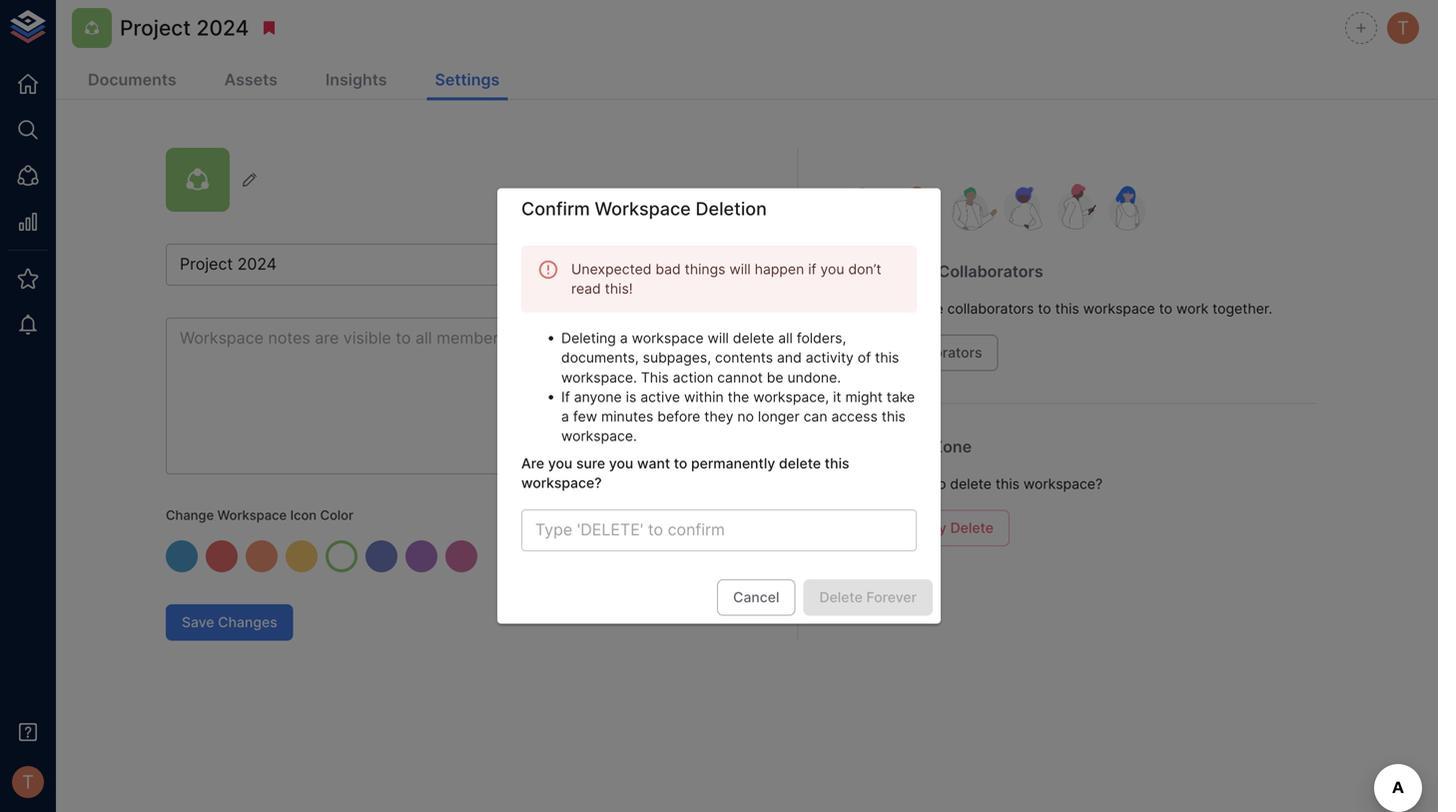 Task type: locate. For each thing, give the bounding box(es) containing it.
a
[[620, 330, 628, 347], [562, 408, 569, 425]]

1 horizontal spatial workspace
[[1084, 300, 1156, 317]]

1 vertical spatial workspace
[[217, 508, 287, 523]]

before
[[658, 408, 701, 425]]

0 horizontal spatial will
[[708, 330, 729, 347]]

change
[[166, 508, 214, 523]]

deleting a workspace will delete all folders, documents, subpages, contents and activity of this workspace. this action cannot be undone. if anyone is active within the workspace, it might take a few minutes before they no longer can access this workspace.
[[562, 330, 915, 445]]

0 horizontal spatial workspace
[[632, 330, 704, 347]]

0 horizontal spatial workspace
[[217, 508, 287, 523]]

collaborators down remove
[[892, 344, 983, 361]]

0 horizontal spatial a
[[562, 408, 569, 425]]

1 horizontal spatial t
[[1398, 17, 1410, 39]]

minutes
[[601, 408, 654, 425]]

this up do
[[825, 455, 850, 472]]

workspace
[[1084, 300, 1156, 317], [632, 330, 704, 347]]

do
[[847, 476, 865, 493]]

1 vertical spatial workspace
[[632, 330, 704, 347]]

will up contents
[[708, 330, 729, 347]]

workspace left the icon
[[217, 508, 287, 523]]

confirm workspace deletion
[[522, 198, 767, 220]]

workspace up the subpages,
[[632, 330, 704, 347]]

of
[[858, 349, 871, 366]]

are you sure you want to permanently delete this workspace?
[[522, 455, 850, 492]]

Workspace Name text field
[[166, 244, 733, 286]]

or
[[877, 300, 891, 317]]

delete down can
[[779, 455, 821, 472]]

1 vertical spatial workspace.
[[562, 428, 637, 445]]

workspace up bad
[[595, 198, 691, 220]]

will right things
[[730, 261, 751, 278]]

Type 'DELETE' to confirm text field
[[522, 509, 917, 551]]

delete down zone
[[951, 476, 992, 493]]

you right the if
[[821, 261, 845, 278]]

this!
[[605, 280, 633, 297]]

want down before
[[637, 455, 670, 472]]

2 horizontal spatial delete
[[951, 476, 992, 493]]

workspace.
[[562, 369, 637, 386], [562, 428, 637, 445]]

t button
[[1385, 9, 1423, 47], [6, 760, 50, 804]]

2 vertical spatial delete
[[951, 476, 992, 493]]

want down danger zone
[[897, 476, 929, 493]]

to
[[1038, 300, 1052, 317], [1160, 300, 1173, 317], [674, 455, 688, 472], [933, 476, 947, 493]]

collaborators
[[939, 262, 1044, 281], [892, 344, 983, 361]]

to right collaborators
[[1038, 300, 1052, 317]]

1 horizontal spatial a
[[620, 330, 628, 347]]

zone
[[933, 437, 972, 457]]

1 vertical spatial delete
[[779, 455, 821, 472]]

workspace for deletion
[[595, 198, 691, 220]]

delete inside deleting a workspace will delete all folders, documents, subpages, contents and activity of this workspace. this action cannot be undone. if anyone is active within the workspace, it might take a few minutes before they no longer can access this workspace.
[[733, 330, 775, 347]]

is
[[626, 389, 637, 405]]

0 horizontal spatial t
[[22, 771, 34, 793]]

longer
[[758, 408, 800, 425]]

active
[[641, 389, 680, 405]]

sure
[[576, 455, 606, 472]]

will inside deleting a workspace will delete all folders, documents, subpages, contents and activity of this workspace. this action cannot be undone. if anyone is active within the workspace, it might take a few minutes before they no longer can access this workspace.
[[708, 330, 729, 347]]

confirm workspace deletion dialog
[[498, 189, 941, 624]]

0 horizontal spatial want
[[637, 455, 670, 472]]

0 vertical spatial a
[[620, 330, 628, 347]]

project 2024
[[120, 15, 249, 40]]

manage collaborators
[[873, 262, 1044, 281]]

0 vertical spatial workspace.
[[562, 369, 637, 386]]

1 vertical spatial want
[[897, 476, 929, 493]]

workspace? inside are you sure you want to permanently delete this workspace?
[[522, 475, 602, 492]]

1 vertical spatial collaborators
[[892, 344, 983, 361]]

a down 'if'
[[562, 408, 569, 425]]

unexpected bad things will happen if you don't read this!
[[571, 261, 882, 297]]

remove bookmark image
[[260, 19, 278, 37]]

a up 'documents,'
[[620, 330, 628, 347]]

0 vertical spatial workspace
[[595, 198, 691, 220]]

cancel button
[[718, 579, 796, 616]]

unexpected bad things will happen if you don't read this! alert
[[522, 246, 917, 313]]

collaborators for edit collaborators
[[892, 344, 983, 361]]

collaborators inside button
[[892, 344, 983, 361]]

0 vertical spatial workspace
[[1084, 300, 1156, 317]]

add or remove collaborators to this workspace to work together.
[[847, 300, 1273, 317]]

anyone
[[574, 389, 622, 405]]

collaborators up collaborators
[[939, 262, 1044, 281]]

to left work at the top right
[[1160, 300, 1173, 317]]

1 horizontal spatial workspace?
[[1024, 476, 1103, 493]]

changes
[[218, 614, 277, 631]]

this
[[1056, 300, 1080, 317], [875, 349, 899, 366], [882, 408, 906, 425], [825, 455, 850, 472], [996, 476, 1020, 493]]

permanently delete button
[[847, 510, 1010, 547]]

bad
[[656, 261, 681, 278]]

contents
[[715, 349, 773, 366]]

will
[[730, 261, 751, 278], [708, 330, 729, 347]]

workspace. down few
[[562, 428, 637, 445]]

workspace. down 'documents,'
[[562, 369, 637, 386]]

1 vertical spatial t
[[22, 771, 34, 793]]

no
[[738, 408, 754, 425]]

if
[[562, 389, 570, 405]]

2 workspace? from the left
[[1024, 476, 1103, 493]]

workspace inside deleting a workspace will delete all folders, documents, subpages, contents and activity of this workspace. this action cannot be undone. if anyone is active within the workspace, it might take a few minutes before they no longer can access this workspace.
[[632, 330, 704, 347]]

1 vertical spatial t button
[[6, 760, 50, 804]]

can
[[804, 408, 828, 425]]

0 vertical spatial collaborators
[[939, 262, 1044, 281]]

0 vertical spatial want
[[637, 455, 670, 472]]

confirm
[[522, 198, 590, 220]]

workspace left work at the top right
[[1084, 300, 1156, 317]]

you right do
[[869, 476, 893, 493]]

0 vertical spatial will
[[730, 261, 751, 278]]

workspace inside confirm workspace deletion dialog
[[595, 198, 691, 220]]

1 horizontal spatial want
[[897, 476, 929, 493]]

1 vertical spatial will
[[708, 330, 729, 347]]

action
[[673, 369, 714, 386]]

to down before
[[674, 455, 688, 472]]

you inside "unexpected bad things will happen if you don't read this!"
[[821, 261, 845, 278]]

0 vertical spatial t button
[[1385, 9, 1423, 47]]

workspace?
[[522, 475, 602, 492], [1024, 476, 1103, 493]]

1 horizontal spatial will
[[730, 261, 751, 278]]

1 horizontal spatial delete
[[779, 455, 821, 472]]

do you want to delete this workspace?
[[847, 476, 1103, 493]]

1 workspace? from the left
[[522, 475, 602, 492]]

delete up contents
[[733, 330, 775, 347]]

delete
[[733, 330, 775, 347], [779, 455, 821, 472], [951, 476, 992, 493]]

and
[[777, 349, 802, 366]]

1 horizontal spatial workspace
[[595, 198, 691, 220]]

are
[[522, 455, 545, 472]]

t
[[1398, 17, 1410, 39], [22, 771, 34, 793]]

will for happen
[[730, 261, 751, 278]]

want
[[637, 455, 670, 472], [897, 476, 929, 493]]

will for delete
[[708, 330, 729, 347]]

0 horizontal spatial delete
[[733, 330, 775, 347]]

will inside "unexpected bad things will happen if you don't read this!"
[[730, 261, 751, 278]]

activity
[[806, 349, 854, 366]]

danger zone
[[873, 437, 972, 457]]

want inside are you sure you want to permanently delete this workspace?
[[637, 455, 670, 472]]

undone.
[[788, 369, 841, 386]]

read
[[571, 280, 601, 297]]

danger
[[873, 437, 929, 457]]

workspace
[[595, 198, 691, 220], [217, 508, 287, 523]]

0 horizontal spatial workspace?
[[522, 475, 602, 492]]

0 vertical spatial delete
[[733, 330, 775, 347]]



Task type: vqa. For each thing, say whether or not it's contained in the screenshot.
Favorite image
no



Task type: describe. For each thing, give the bounding box(es) containing it.
documents,
[[562, 349, 639, 366]]

assets link
[[216, 62, 286, 100]]

the
[[728, 389, 750, 405]]

this
[[641, 369, 669, 386]]

access
[[832, 408, 878, 425]]

save
[[182, 614, 214, 631]]

you right are
[[548, 455, 573, 472]]

you right sure
[[609, 455, 634, 472]]

save changes
[[182, 614, 277, 631]]

all
[[779, 330, 793, 347]]

0 horizontal spatial t button
[[6, 760, 50, 804]]

remove
[[895, 300, 944, 317]]

deletion
[[696, 198, 767, 220]]

1 horizontal spatial t button
[[1385, 9, 1423, 47]]

deleting
[[562, 330, 616, 347]]

subpages,
[[643, 349, 711, 366]]

happen
[[755, 261, 805, 278]]

don't
[[849, 261, 882, 278]]

delete for workspace
[[733, 330, 775, 347]]

if
[[808, 261, 817, 278]]

manage
[[873, 262, 935, 281]]

might
[[846, 389, 883, 405]]

folders,
[[797, 330, 847, 347]]

edit collaborators
[[863, 344, 983, 361]]

0 vertical spatial t
[[1398, 17, 1410, 39]]

1 workspace. from the top
[[562, 369, 637, 386]]

color
[[320, 508, 354, 523]]

it
[[833, 389, 842, 405]]

settings link
[[427, 62, 508, 100]]

insights
[[326, 70, 387, 89]]

be
[[767, 369, 784, 386]]

this inside are you sure you want to permanently delete this workspace?
[[825, 455, 850, 472]]

unexpected
[[571, 261, 652, 278]]

delete inside are you sure you want to permanently delete this workspace?
[[779, 455, 821, 472]]

this up permanently delete button
[[996, 476, 1020, 493]]

permanently delete
[[863, 520, 994, 537]]

1 vertical spatial a
[[562, 408, 569, 425]]

assets
[[224, 70, 278, 89]]

within
[[684, 389, 724, 405]]

cancel
[[734, 589, 780, 606]]

cannot
[[718, 369, 763, 386]]

documents
[[88, 70, 176, 89]]

Workspace notes are visible to all members and guests. text field
[[166, 318, 733, 475]]

workspace for icon
[[217, 508, 287, 523]]

they
[[705, 408, 734, 425]]

collaborators
[[948, 300, 1034, 317]]

project
[[120, 15, 191, 40]]

insights link
[[318, 62, 395, 100]]

delete
[[951, 520, 994, 537]]

to down zone
[[933, 476, 947, 493]]

collaborators for manage collaborators
[[939, 262, 1044, 281]]

workspace,
[[754, 389, 829, 405]]

together.
[[1213, 300, 1273, 317]]

permanently
[[691, 455, 776, 472]]

few
[[573, 408, 598, 425]]

delete for want
[[951, 476, 992, 493]]

settings
[[435, 70, 500, 89]]

things
[[685, 261, 726, 278]]

change workspace icon color
[[166, 508, 354, 523]]

this down take
[[882, 408, 906, 425]]

work
[[1177, 300, 1209, 317]]

icon
[[290, 508, 317, 523]]

to inside are you sure you want to permanently delete this workspace?
[[674, 455, 688, 472]]

edit
[[863, 344, 888, 361]]

documents link
[[80, 62, 184, 100]]

permanently
[[863, 520, 947, 537]]

add
[[847, 300, 873, 317]]

take
[[887, 389, 915, 405]]

edit collaborators button
[[847, 335, 999, 371]]

2024
[[196, 15, 249, 40]]

save changes button
[[166, 605, 293, 641]]

2 workspace. from the top
[[562, 428, 637, 445]]

this right of
[[875, 349, 899, 366]]

this right collaborators
[[1056, 300, 1080, 317]]



